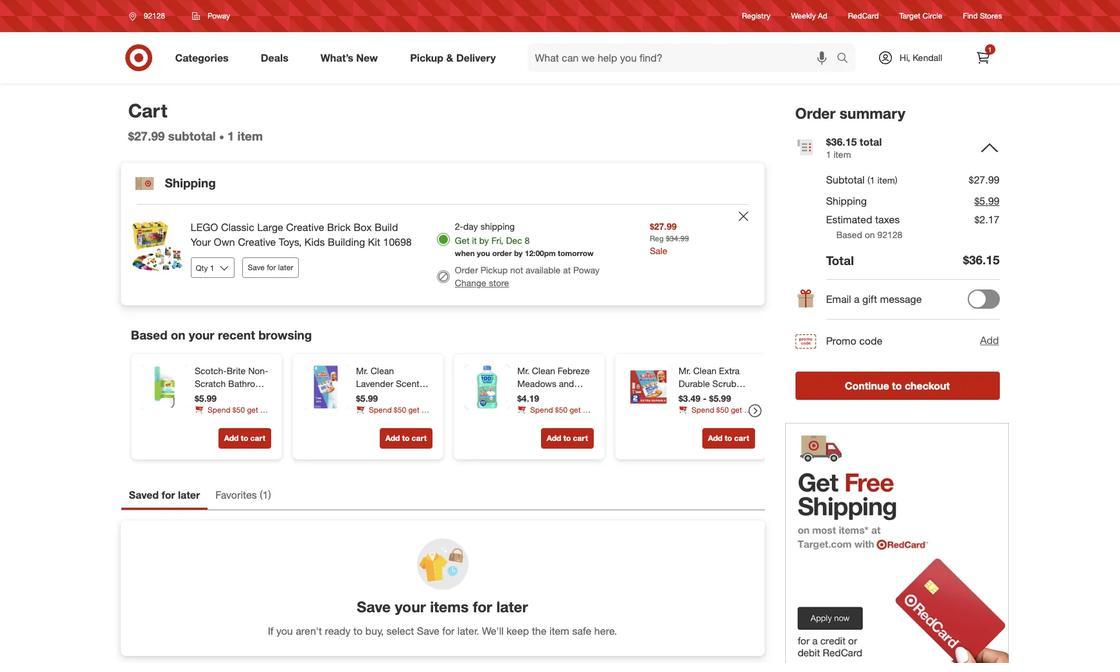 Task type: locate. For each thing, give the bounding box(es) containing it.
$5.99 down lavender
[[356, 394, 378, 405]]

poway up categories link
[[207, 11, 230, 21]]

scent inside mr. clean febreze meadows and rain scent multi surface all purpose cleaner - 45 fl oz
[[538, 392, 561, 403]]

1 horizontal spatial poway
[[573, 265, 600, 276]]

1 horizontal spatial creative
[[286, 221, 324, 234]]

- left 4ct on the left
[[390, 443, 394, 454]]

febreze up and
[[557, 366, 589, 377]]

2 cart from the left
[[411, 434, 426, 444]]

item right the subtotal
[[237, 129, 263, 143]]

creative up kids
[[286, 221, 324, 234]]

buy,
[[365, 625, 384, 638]]

0 horizontal spatial later
[[178, 489, 200, 502]]

0 vertical spatial by
[[479, 235, 489, 246]]

0 horizontal spatial pickup
[[410, 51, 443, 64]]

1 horizontal spatial based
[[836, 230, 862, 241]]

2 vertical spatial later
[[496, 598, 528, 616]]

0 horizontal spatial eraser
[[383, 392, 409, 403]]

1 horizontal spatial febreze
[[557, 366, 589, 377]]

building
[[328, 236, 365, 249]]

cart down bathroom
[[250, 434, 265, 444]]

circle
[[923, 11, 943, 21]]

to right continue on the bottom right of the page
[[892, 380, 902, 392]]

clean for durable
[[693, 366, 716, 377]]

2 magic from the left
[[678, 392, 703, 403]]

saved
[[129, 489, 159, 502]]

clean up lavender
[[370, 366, 394, 377]]

0 horizontal spatial $36.15
[[826, 135, 857, 148]]

1 vertical spatial scrub
[[194, 392, 219, 403]]

1 vertical spatial later
[[178, 489, 200, 502]]

to
[[892, 380, 902, 392], [240, 434, 248, 444], [402, 434, 409, 444], [563, 434, 571, 444], [724, 434, 732, 444], [353, 625, 363, 638]]

0 horizontal spatial scrub
[[194, 392, 219, 403]]

add to cart for scotch-brite non- scratch bathroom scrub brush
[[224, 434, 265, 444]]

to for mr. clean lavender scent magic eraser bath cleaning pads with durafoam with febreze - 4ct
[[402, 434, 409, 444]]

mr. clean extra durable scrub magic eraser sponges image
[[626, 365, 671, 410], [626, 365, 671, 410]]

0 horizontal spatial you
[[276, 625, 293, 638]]

poway inside order pickup not available at poway change store
[[573, 265, 600, 276]]

poway right 'at'
[[573, 265, 600, 276]]

$5.99
[[975, 195, 1000, 207], [194, 394, 216, 405], [356, 394, 378, 405], [709, 394, 731, 405]]

magic up bath
[[356, 392, 380, 403]]

subtotal
[[826, 174, 865, 187]]

1 horizontal spatial scrub
[[712, 379, 736, 390]]

0 vertical spatial scent
[[396, 379, 419, 390]]

0 vertical spatial your
[[189, 328, 214, 343]]

cart down cleaner at the bottom of the page
[[573, 434, 588, 444]]

clean inside mr. clean febreze meadows and rain scent multi surface all purpose cleaner - 45 fl oz
[[532, 366, 555, 377]]

it
[[472, 235, 477, 246]]

cart for mr. clean extra durable scrub magic eraser sponges
[[734, 434, 749, 444]]

0 vertical spatial you
[[477, 249, 490, 258]]

brite
[[226, 366, 245, 377]]

2-
[[455, 221, 463, 232]]

later for save for later
[[278, 263, 293, 273]]

save right select
[[417, 625, 439, 638]]

checkout
[[905, 380, 950, 392]]

mr. clean febreze meadows and rain scent multi surface all purpose cleaner - 45 fl oz
[[517, 366, 591, 441]]

based for based on 92128
[[836, 230, 862, 241]]

your
[[189, 328, 214, 343], [395, 598, 426, 616]]

order inside order pickup not available at poway change store
[[455, 265, 478, 276]]

2 horizontal spatial save
[[417, 625, 439, 638]]

mr. for mr. clean extra durable scrub magic eraser sponges
[[678, 366, 690, 377]]

brick
[[327, 221, 351, 234]]

email a gift message
[[826, 293, 922, 306]]

0 horizontal spatial by
[[479, 235, 489, 246]]

0 horizontal spatial -
[[390, 443, 394, 454]]

4 cart from the left
[[734, 434, 749, 444]]

mr. inside mr. clean febreze meadows and rain scent multi surface all purpose cleaner - 45 fl oz
[[517, 366, 529, 377]]

0 horizontal spatial clean
[[370, 366, 394, 377]]

mr. inside mr. clean lavender scent magic eraser bath cleaning pads with durafoam with febreze - 4ct
[[356, 366, 368, 377]]

- right $3.49
[[703, 394, 706, 405]]

eraser up sponges
[[705, 392, 731, 403]]

0 horizontal spatial item
[[237, 129, 263, 143]]

1 horizontal spatial magic
[[678, 392, 703, 403]]

1 inside the $36.15 total 1 item
[[826, 149, 831, 160]]

1 vertical spatial you
[[276, 625, 293, 638]]

extra
[[719, 366, 739, 377]]

add to cart down sponges
[[708, 434, 749, 444]]

None radio
[[437, 234, 450, 246]]

mr. clean extra durable scrub magic eraser sponges link
[[678, 365, 752, 415]]

to down $3.49 - $5.99
[[724, 434, 732, 444]]

0 horizontal spatial mr.
[[356, 366, 368, 377]]

weekly ad
[[791, 11, 828, 21]]

eraser inside mr. clean lavender scent magic eraser bath cleaning pads with durafoam with febreze - 4ct
[[383, 392, 409, 403]]

$34.99
[[666, 234, 689, 244]]

for
[[267, 263, 276, 273], [162, 489, 175, 502], [473, 598, 492, 616], [442, 625, 455, 638]]

4 add to cart from the left
[[708, 434, 749, 444]]

add button
[[979, 333, 1000, 349]]

2 horizontal spatial clean
[[693, 366, 716, 377]]

item right the
[[549, 625, 569, 638]]

0 vertical spatial with
[[378, 417, 395, 428]]

1 horizontal spatial your
[[395, 598, 426, 616]]

own
[[214, 236, 235, 249]]

1 vertical spatial febreze
[[356, 443, 388, 454]]

later
[[278, 263, 293, 273], [178, 489, 200, 502], [496, 598, 528, 616]]

1 horizontal spatial save
[[357, 598, 391, 616]]

2 vertical spatial item
[[549, 625, 569, 638]]

with
[[378, 417, 395, 428], [397, 430, 414, 441]]

$27.99 up the "reg"
[[650, 221, 677, 232]]

order up the $36.15 total 1 item
[[795, 104, 836, 122]]

for up we'll
[[473, 598, 492, 616]]

cart
[[128, 99, 167, 122]]

dec
[[506, 235, 522, 246]]

0 vertical spatial on
[[865, 230, 875, 241]]

1 vertical spatial by
[[514, 249, 523, 258]]

1 horizontal spatial you
[[477, 249, 490, 258]]

92128
[[144, 11, 165, 21], [877, 230, 902, 241]]

add to cart down cleaner at the bottom of the page
[[546, 434, 588, 444]]

magic
[[356, 392, 380, 403], [678, 392, 703, 403]]

scrub down extra
[[712, 379, 736, 390]]

save inside button
[[248, 263, 265, 273]]

clean for meadows
[[532, 366, 555, 377]]

0 horizontal spatial poway
[[207, 11, 230, 21]]

$36.15 inside the $36.15 total 1 item
[[826, 135, 857, 148]]

on
[[865, 230, 875, 241], [171, 328, 185, 343]]

1 vertical spatial save
[[357, 598, 391, 616]]

0 horizontal spatial creative
[[238, 236, 276, 249]]

pickup inside order pickup not available at poway change store
[[480, 265, 508, 276]]

saved for later
[[129, 489, 200, 502]]

1 add to cart from the left
[[224, 434, 265, 444]]

1 vertical spatial 92128
[[877, 230, 902, 241]]

fri,
[[491, 235, 504, 246]]

later right saved
[[178, 489, 200, 502]]

creative down large
[[238, 236, 276, 249]]

later up keep at the left
[[496, 598, 528, 616]]

pickup left &
[[410, 51, 443, 64]]

add to cart button down brush
[[218, 429, 271, 450]]

summary
[[840, 104, 905, 122]]

clean inside mr. clean extra durable scrub magic eraser sponges
[[693, 366, 716, 377]]

1 horizontal spatial order
[[795, 104, 836, 122]]

and
[[559, 379, 574, 390]]

scotch-brite non- scratch bathroom scrub brush
[[194, 366, 268, 403]]

4 add to cart button from the left
[[702, 429, 755, 450]]

find
[[963, 11, 978, 21]]

later for saved for later
[[178, 489, 200, 502]]

meadows
[[517, 379, 556, 390]]

for down large
[[267, 263, 276, 273]]

1 horizontal spatial pickup
[[480, 265, 508, 276]]

1 horizontal spatial shipping
[[826, 195, 867, 207]]

1 eraser from the left
[[383, 392, 409, 403]]

add to cart button for scotch-brite non- scratch bathroom scrub brush
[[218, 429, 271, 450]]

box
[[354, 221, 372, 234]]

classic
[[221, 221, 254, 234]]

on left recent
[[171, 328, 185, 343]]

- right cleaner at the bottom of the page
[[587, 417, 591, 428]]

2 vertical spatial -
[[390, 443, 394, 454]]

pickup & delivery link
[[399, 44, 512, 72]]

scotch-brite non-scratch bathroom scrub brush image
[[142, 365, 187, 410], [142, 365, 187, 410]]

-
[[703, 394, 706, 405], [587, 417, 591, 428], [390, 443, 394, 454]]

message
[[880, 293, 922, 306]]

you left order
[[477, 249, 490, 258]]

1 horizontal spatial by
[[514, 249, 523, 258]]

your left recent
[[189, 328, 214, 343]]

scent up 'cleaning'
[[396, 379, 419, 390]]

clean up meadows
[[532, 366, 555, 377]]

pickup & delivery
[[410, 51, 496, 64]]

keep
[[507, 625, 529, 638]]

$36.15 down $2.17
[[963, 253, 1000, 268]]

mr. clean lavender scent magic eraser bath cleaning pads with durafoam with febreze - 4ct image
[[303, 365, 348, 410], [303, 365, 348, 410]]

$5.99 down scratch
[[194, 394, 216, 405]]

what's new link
[[310, 44, 394, 72]]

1 add to cart button from the left
[[218, 429, 271, 450]]

$36.15 total 1 item
[[826, 135, 882, 160]]

$27.99 for $27.99
[[969, 174, 1000, 187]]

1 vertical spatial shipping
[[826, 195, 867, 207]]

1 vertical spatial scent
[[538, 392, 561, 403]]

1 horizontal spatial scent
[[538, 392, 561, 403]]

by right it
[[479, 235, 489, 246]]

1 up subtotal
[[826, 149, 831, 160]]

0 vertical spatial later
[[278, 263, 293, 273]]

2 mr. from the left
[[517, 366, 529, 377]]

cart item ready to fulfill group
[[121, 205, 764, 305]]

3 mr. from the left
[[678, 366, 690, 377]]

shipping down the subtotal
[[165, 175, 216, 190]]

1 down stores
[[988, 46, 992, 53]]

magic inside mr. clean extra durable scrub magic eraser sponges
[[678, 392, 703, 403]]

clean up durable
[[693, 366, 716, 377]]

1 vertical spatial order
[[455, 265, 478, 276]]

scent up all
[[538, 392, 561, 403]]

order for order summary
[[795, 104, 836, 122]]

poway button
[[184, 4, 238, 28]]

eraser up 'cleaning'
[[383, 392, 409, 403]]

add to cart button down 'cleaning'
[[379, 429, 432, 450]]

select
[[386, 625, 414, 638]]

hi,
[[900, 52, 910, 63]]

2 add to cart from the left
[[385, 434, 426, 444]]

92128 down taxes
[[877, 230, 902, 241]]

1 vertical spatial poway
[[573, 265, 600, 276]]

taxes
[[875, 213, 900, 226]]

you inside 2-day shipping get it by fri, dec 8 when you order by 12:00pm tomorrow
[[477, 249, 490, 258]]

1 horizontal spatial later
[[278, 263, 293, 273]]

your up select
[[395, 598, 426, 616]]

1 vertical spatial $27.99
[[969, 174, 1000, 187]]

shipping up estimated
[[826, 195, 867, 207]]

2 horizontal spatial -
[[703, 394, 706, 405]]

item
[[237, 129, 263, 143], [834, 149, 851, 160], [549, 625, 569, 638]]

lego classic large creative brick box build your own creative toys, kids building kit 10698 link
[[191, 221, 416, 250]]

0 vertical spatial poway
[[207, 11, 230, 21]]

pads
[[356, 417, 376, 428]]

0 vertical spatial item
[[237, 129, 263, 143]]

2 add to cart button from the left
[[379, 429, 432, 450]]

mr. clean extra durable scrub magic eraser sponges
[[678, 366, 739, 415]]

1 horizontal spatial $27.99
[[650, 221, 677, 232]]

save down large
[[248, 263, 265, 273]]

$27.99 down cart
[[128, 129, 165, 143]]

eraser inside mr. clean extra durable scrub magic eraser sponges
[[705, 392, 731, 403]]

to for mr. clean extra durable scrub magic eraser sponges
[[724, 434, 732, 444]]

$36.15 for $36.15
[[963, 253, 1000, 268]]

change
[[455, 278, 486, 289]]

cart for mr. clean lavender scent magic eraser bath cleaning pads with durafoam with febreze - 4ct
[[411, 434, 426, 444]]

0 horizontal spatial $27.99
[[128, 129, 165, 143]]

1 horizontal spatial on
[[865, 230, 875, 241]]

mr. up meadows
[[517, 366, 529, 377]]

3 add to cart from the left
[[546, 434, 588, 444]]

3 add to cart button from the left
[[541, 429, 593, 450]]

0 vertical spatial scrub
[[712, 379, 736, 390]]

0 horizontal spatial save
[[248, 263, 265, 273]]

add to cart button down sponges
[[702, 429, 755, 450]]

item up subtotal
[[834, 149, 851, 160]]

scrub inside mr. clean extra durable scrub magic eraser sponges
[[712, 379, 736, 390]]

1 vertical spatial on
[[171, 328, 185, 343]]

1 horizontal spatial eraser
[[705, 392, 731, 403]]

1 item
[[227, 129, 263, 143]]

recent
[[218, 328, 255, 343]]

3 cart from the left
[[573, 434, 588, 444]]

3 clean from the left
[[693, 366, 716, 377]]

1 clean from the left
[[370, 366, 394, 377]]

0 vertical spatial $27.99
[[128, 129, 165, 143]]

later down toys,
[[278, 263, 293, 273]]

0 vertical spatial 92128
[[144, 11, 165, 21]]

clean inside mr. clean lavender scent magic eraser bath cleaning pads with durafoam with febreze - 4ct
[[370, 366, 394, 377]]

92128 inside dropdown button
[[144, 11, 165, 21]]

0 vertical spatial based
[[836, 230, 862, 241]]

$36.15
[[826, 135, 857, 148], [963, 253, 1000, 268]]

1 vertical spatial your
[[395, 598, 426, 616]]

by down dec
[[514, 249, 523, 258]]

2 eraser from the left
[[705, 392, 731, 403]]

cleaner
[[553, 417, 585, 428]]

magic inside mr. clean lavender scent magic eraser bath cleaning pads with durafoam with febreze - 4ct
[[356, 392, 380, 403]]

continue
[[845, 380, 889, 392]]

add inside add button
[[980, 334, 999, 347]]

order up change
[[455, 265, 478, 276]]

$27.99 up '$5.99' button
[[969, 174, 1000, 187]]

based
[[836, 230, 862, 241], [131, 328, 167, 343]]

1 horizontal spatial mr.
[[517, 366, 529, 377]]

$36.15 left the total
[[826, 135, 857, 148]]

febreze down durafoam
[[356, 443, 388, 454]]

0 vertical spatial save
[[248, 263, 265, 273]]

cart right 4ct on the left
[[411, 434, 426, 444]]

0 horizontal spatial scent
[[396, 379, 419, 390]]

to down brush
[[240, 434, 248, 444]]

add to cart button down cleaner at the bottom of the page
[[541, 429, 593, 450]]

2 vertical spatial $27.99
[[650, 221, 677, 232]]

1 vertical spatial with
[[397, 430, 414, 441]]

sponges
[[678, 404, 714, 415]]

2 horizontal spatial $27.99
[[969, 174, 1000, 187]]

fl
[[530, 430, 534, 441]]

12:00pm
[[525, 249, 556, 258]]

1
[[988, 46, 992, 53], [227, 129, 234, 143], [826, 149, 831, 160], [263, 489, 268, 502]]

0 vertical spatial shipping
[[165, 175, 216, 190]]

1 magic from the left
[[356, 392, 380, 403]]

reg
[[650, 234, 664, 244]]

you right if
[[276, 625, 293, 638]]

0 vertical spatial febreze
[[557, 366, 589, 377]]

scrub
[[712, 379, 736, 390], [194, 392, 219, 403]]

0 vertical spatial $36.15
[[826, 135, 857, 148]]

pickup up store
[[480, 265, 508, 276]]

2 clean from the left
[[532, 366, 555, 377]]

&
[[446, 51, 453, 64]]

order
[[492, 249, 512, 258]]

gift
[[862, 293, 877, 306]]

scrub down scratch
[[194, 392, 219, 403]]

0 horizontal spatial order
[[455, 265, 478, 276]]

mr. inside mr. clean extra durable scrub magic eraser sponges
[[678, 366, 690, 377]]

shipping
[[480, 221, 515, 232]]

magic down durable
[[678, 392, 703, 403]]

save up the buy,
[[357, 598, 391, 616]]

1 horizontal spatial clean
[[532, 366, 555, 377]]

1 vertical spatial $36.15
[[963, 253, 1000, 268]]

on down estimated taxes
[[865, 230, 875, 241]]

saved for later link
[[121, 484, 208, 510]]

with down 'cleaning'
[[378, 417, 395, 428]]

1 horizontal spatial $36.15
[[963, 253, 1000, 268]]

1 vertical spatial pickup
[[480, 265, 508, 276]]

mr. up durable
[[678, 366, 690, 377]]

$5.99 button
[[975, 192, 1000, 211]]

ad
[[818, 11, 828, 21]]

mr. up lavender
[[356, 366, 368, 377]]

later inside button
[[278, 263, 293, 273]]

mr. clean febreze meadows and rain scent multi surface all purpose cleaner - 45 fl oz image
[[464, 365, 509, 410], [464, 365, 509, 410]]

1 horizontal spatial 92128
[[877, 230, 902, 241]]

0 horizontal spatial 92128
[[144, 11, 165, 21]]

add to cart down brush
[[224, 434, 265, 444]]

for inside button
[[267, 263, 276, 273]]

add to cart down 'cleaning'
[[385, 434, 426, 444]]

1 vertical spatial based
[[131, 328, 167, 343]]

cart down mr. clean extra durable scrub magic eraser sponges link at bottom right
[[734, 434, 749, 444]]

to down cleaner at the bottom of the page
[[563, 434, 571, 444]]

0 horizontal spatial based
[[131, 328, 167, 343]]

0 horizontal spatial on
[[171, 328, 185, 343]]

$27.99 inside $27.99 reg $34.99 sale
[[650, 221, 677, 232]]

mr.
[[356, 366, 368, 377], [517, 366, 529, 377], [678, 366, 690, 377]]

92128 left poway dropdown button
[[144, 11, 165, 21]]

2 horizontal spatial item
[[834, 149, 851, 160]]

save for later
[[248, 263, 293, 273]]

0 vertical spatial order
[[795, 104, 836, 122]]

1 mr. from the left
[[356, 366, 368, 377]]

0 horizontal spatial your
[[189, 328, 214, 343]]

with up 4ct on the left
[[397, 430, 414, 441]]

1 horizontal spatial -
[[587, 417, 591, 428]]

2 horizontal spatial mr.
[[678, 366, 690, 377]]

1 vertical spatial item
[[834, 149, 851, 160]]

mr. clean lavender scent magic eraser bath cleaning pads with durafoam with febreze - 4ct link
[[356, 365, 430, 454]]

to right durafoam
[[402, 434, 409, 444]]

lavender
[[356, 379, 393, 390]]

1 cart from the left
[[250, 434, 265, 444]]



Task type: describe. For each thing, give the bounding box(es) containing it.
when
[[455, 249, 475, 258]]

save for save for later
[[248, 263, 265, 273]]

add for sponges
[[708, 434, 722, 444]]

aren't
[[296, 625, 322, 638]]

add to cart button for mr. clean lavender scent magic eraser bath cleaning pads with durafoam with febreze - 4ct
[[379, 429, 432, 450]]

$36.15 for $36.15 total 1 item
[[826, 135, 857, 148]]

$27.99 reg $34.99 sale
[[650, 221, 689, 256]]

1 vertical spatial creative
[[238, 236, 276, 249]]

search
[[831, 52, 862, 65]]

1 horizontal spatial item
[[549, 625, 569, 638]]

categories
[[175, 51, 229, 64]]

poway inside dropdown button
[[207, 11, 230, 21]]

0 horizontal spatial shipping
[[165, 175, 216, 190]]

the
[[532, 625, 547, 638]]

for left "later." in the bottom of the page
[[442, 625, 455, 638]]

1 horizontal spatial with
[[397, 430, 414, 441]]

kids
[[305, 236, 325, 249]]

bath
[[356, 404, 375, 415]]

brush
[[221, 392, 245, 403]]

lego classic large creative brick box build your own creative toys, kids building kit 10698 image
[[131, 221, 183, 272]]

if
[[268, 625, 273, 638]]

add to cart for mr. clean febreze meadows and rain scent multi surface all purpose cleaner - 45 fl oz
[[546, 434, 588, 444]]

add to cart for mr. clean extra durable scrub magic eraser sponges
[[708, 434, 749, 444]]

durafoam
[[356, 430, 395, 441]]

estimated
[[826, 213, 872, 226]]

0 vertical spatial -
[[703, 394, 706, 405]]

at
[[563, 265, 571, 276]]

cleaning
[[377, 404, 412, 415]]

scrub inside scotch-brite non- scratch bathroom scrub brush
[[194, 392, 219, 403]]

based for based on your recent browsing
[[131, 328, 167, 343]]

what's
[[321, 51, 353, 64]]

multi
[[564, 392, 583, 403]]

$27.99 for $27.99 reg $34.99 sale
[[650, 221, 677, 232]]

continue to checkout button
[[795, 372, 1000, 400]]

total
[[860, 135, 882, 148]]

on for your
[[171, 328, 185, 343]]

8
[[525, 235, 530, 246]]

build
[[375, 221, 398, 234]]

new
[[356, 51, 378, 64]]

favorites ( 1 )
[[215, 489, 271, 502]]

clean for scent
[[370, 366, 394, 377]]

$5.99 down extra
[[709, 394, 731, 405]]

10698
[[383, 236, 412, 249]]

92128 button
[[120, 4, 179, 28]]

promo code
[[826, 335, 883, 347]]

2 horizontal spatial later
[[496, 598, 528, 616]]

mr. clean febreze meadows and rain scent multi surface all purpose cleaner - 45 fl oz link
[[517, 365, 591, 441]]

$3.49 - $5.99
[[678, 394, 731, 405]]

search button
[[831, 44, 862, 75]]

weekly
[[791, 11, 816, 21]]

item inside the $36.15 total 1 item
[[834, 149, 851, 160]]

subtotal
[[168, 129, 216, 143]]

0 vertical spatial pickup
[[410, 51, 443, 64]]

febreze inside mr. clean febreze meadows and rain scent multi surface all purpose cleaner - 45 fl oz
[[557, 366, 589, 377]]

hi, kendall
[[900, 52, 942, 63]]

browsing
[[258, 328, 312, 343]]

febreze inside mr. clean lavender scent magic eraser bath cleaning pads with durafoam with febreze - 4ct
[[356, 443, 388, 454]]

save your items for later
[[357, 598, 528, 616]]

add to cart for mr. clean lavender scent magic eraser bath cleaning pads with durafoam with febreze - 4ct
[[385, 434, 426, 444]]

mr. for mr. clean febreze meadows and rain scent multi surface all purpose cleaner - 45 fl oz
[[517, 366, 529, 377]]

available
[[526, 265, 561, 276]]

add for cleaning
[[385, 434, 400, 444]]

email
[[826, 293, 851, 306]]

if you aren't ready to buy, select save for later. we'll keep the item safe here.
[[268, 625, 617, 638]]

here.
[[594, 625, 617, 638]]

find stores
[[963, 11, 1002, 21]]

kit
[[368, 236, 380, 249]]

$5.99 up $2.17
[[975, 195, 1000, 207]]

cart for mr. clean febreze meadows and rain scent multi surface all purpose cleaner - 45 fl oz
[[573, 434, 588, 444]]

a
[[854, 293, 860, 306]]

0 vertical spatial creative
[[286, 221, 324, 234]]

stores
[[980, 11, 1002, 21]]

add for multi
[[546, 434, 561, 444]]

durable
[[678, 379, 710, 390]]

redcard link
[[848, 11, 879, 22]]

order summary
[[795, 104, 905, 122]]

mr. for mr. clean lavender scent magic eraser bath cleaning pads with durafoam with febreze - 4ct
[[356, 366, 368, 377]]

scratch
[[194, 379, 225, 390]]

scent inside mr. clean lavender scent magic eraser bath cleaning pads with durafoam with febreze - 4ct
[[396, 379, 419, 390]]

continue to checkout
[[845, 380, 950, 392]]

target circle
[[899, 11, 943, 21]]

all
[[551, 404, 561, 415]]

not available radio
[[437, 271, 450, 284]]

$4.19
[[517, 394, 539, 405]]

2-day shipping get it by fri, dec 8 when you order by 12:00pm tomorrow
[[455, 221, 594, 258]]

- inside mr. clean febreze meadows and rain scent multi surface all purpose cleaner - 45 fl oz
[[587, 417, 591, 428]]

1 right favorites
[[263, 489, 268, 502]]

items
[[430, 598, 469, 616]]

cart for scotch-brite non- scratch bathroom scrub brush
[[250, 434, 265, 444]]

add to cart button for mr. clean febreze meadows and rain scent multi surface all purpose cleaner - 45 fl oz
[[541, 429, 593, 450]]

registry
[[742, 11, 771, 21]]

bathroom
[[228, 379, 268, 390]]

delivery
[[456, 51, 496, 64]]

oz
[[537, 430, 546, 441]]

for right saved
[[162, 489, 175, 502]]

sale
[[650, 245, 667, 256]]

tomorrow
[[558, 249, 594, 258]]

1 right the subtotal
[[227, 129, 234, 143]]

total
[[826, 253, 854, 268]]

code
[[859, 335, 883, 347]]

what's new
[[321, 51, 378, 64]]

change store button
[[455, 277, 509, 290]]

2 vertical spatial save
[[417, 625, 439, 638]]

target
[[899, 11, 920, 21]]

order pickup not available at poway change store
[[455, 265, 600, 289]]

get free shipping on hundreds of thousands of items* with target redcard. apply now for a credit or debit redcard. *some restrictions apply. image
[[785, 423, 1009, 664]]

to left the buy,
[[353, 625, 363, 638]]

not
[[510, 265, 523, 276]]

$27.99 subtotal
[[128, 129, 216, 143]]

- inside mr. clean lavender scent magic eraser bath cleaning pads with durafoam with febreze - 4ct
[[390, 443, 394, 454]]

0 horizontal spatial with
[[378, 417, 395, 428]]

order for order pickup not available at poway change store
[[455, 265, 478, 276]]

add to cart button for mr. clean extra durable scrub magic eraser sponges
[[702, 429, 755, 450]]

non-
[[248, 366, 268, 377]]

to for mr. clean febreze meadows and rain scent multi surface all purpose cleaner - 45 fl oz
[[563, 434, 571, 444]]

deals link
[[250, 44, 304, 72]]

safe
[[572, 625, 591, 638]]

on for 92128
[[865, 230, 875, 241]]

What can we help you find? suggestions appear below search field
[[527, 44, 840, 72]]

weekly ad link
[[791, 11, 828, 22]]

item)
[[878, 175, 897, 186]]

subtotal (1 item)
[[826, 174, 897, 187]]

save for save your items for later
[[357, 598, 391, 616]]

(1
[[868, 175, 875, 186]]

find stores link
[[963, 11, 1002, 22]]

based on your recent browsing
[[131, 328, 312, 343]]

later.
[[457, 625, 479, 638]]

mr. clean lavender scent magic eraser bath cleaning pads with durafoam with febreze - 4ct
[[356, 366, 419, 454]]

categories link
[[164, 44, 245, 72]]

$27.99 for $27.99 subtotal
[[128, 129, 165, 143]]

to for scotch-brite non- scratch bathroom scrub brush
[[240, 434, 248, 444]]



Task type: vqa. For each thing, say whether or not it's contained in the screenshot.


